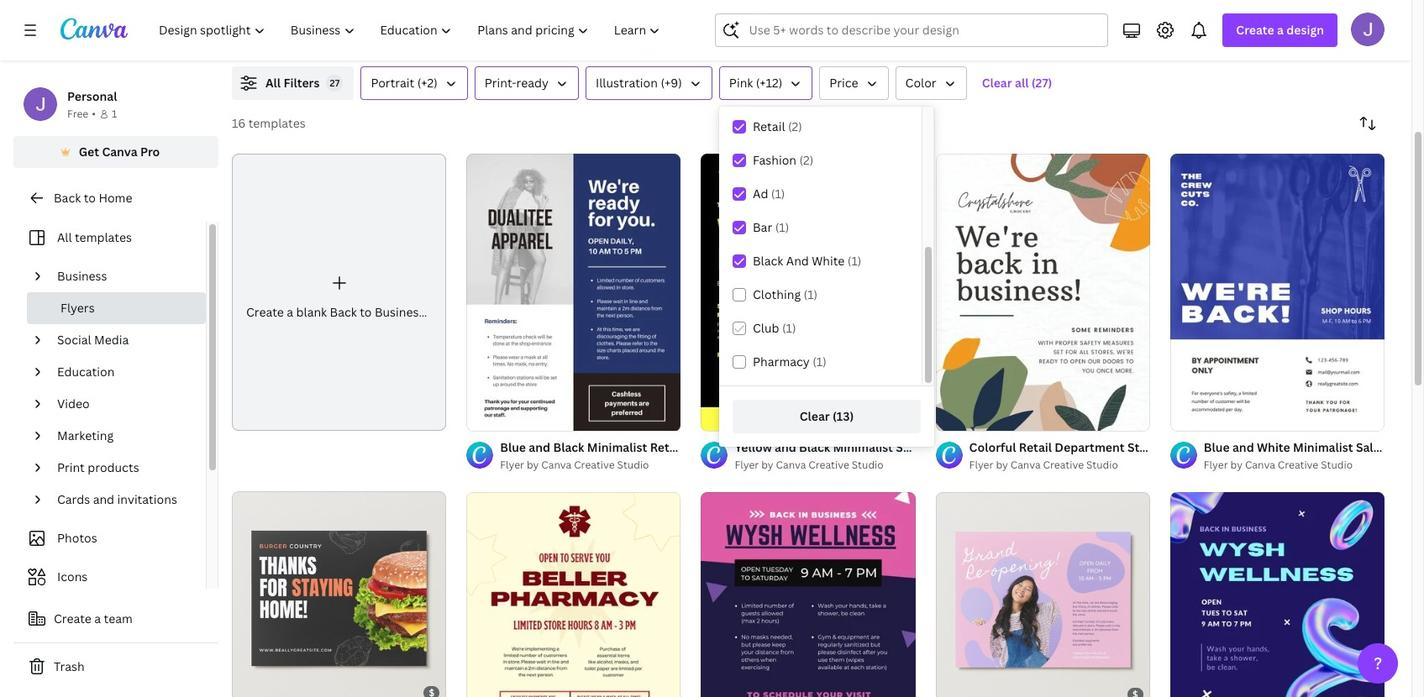 Task type: vqa. For each thing, say whether or not it's contained in the screenshot.


Task type: describe. For each thing, give the bounding box(es) containing it.
and for cards
[[93, 492, 114, 508]]

jacob simon image
[[1351, 13, 1385, 46]]

back to business flyers templates image
[[1026, 0, 1385, 46]]

a for team
[[94, 611, 101, 627]]

clothing (1)
[[753, 287, 818, 303]]

video
[[57, 396, 90, 412]]

clear all (27)
[[982, 75, 1052, 91]]

education
[[57, 364, 115, 380]]

studio inside colorful retail department store back to business flyers flyer by canva creative studio
[[1087, 458, 1118, 473]]

ready
[[516, 75, 549, 91]]

studio inside 'blue and white minimalist salons back flyer by canva creative studio'
[[1321, 458, 1353, 473]]

white for and
[[812, 253, 845, 269]]

of
[[955, 411, 964, 424]]

ad
[[753, 186, 768, 202]]

0 horizontal spatial flyers
[[61, 300, 95, 316]]

cards
[[57, 492, 90, 508]]

bar (1)
[[753, 219, 789, 235]]

free
[[67, 107, 88, 121]]

1 for 1
[[112, 107, 117, 121]]

blue and black minimalist retail fashion back to business flyers image
[[467, 154, 681, 431]]

canva inside colorful retail department store back to business flyers flyer by canva creative studio
[[1011, 458, 1041, 473]]

print products
[[57, 460, 139, 476]]

Search search field
[[749, 14, 1098, 46]]

27
[[330, 76, 340, 89]]

(2) for fashion (2)
[[800, 152, 814, 168]]

business link
[[50, 261, 196, 292]]

marketing
[[57, 428, 114, 444]]

pink and purple gym back to business flyers image
[[701, 493, 916, 697]]

purple and blue geometric gym back to business flyers image
[[1170, 493, 1385, 697]]

fashion
[[753, 152, 797, 168]]

home
[[99, 190, 132, 206]]

business inside "element"
[[375, 304, 425, 320]]

all templates
[[57, 229, 132, 245]]

canva inside 'blue and white minimalist salons back flyer by canva creative studio'
[[1245, 458, 1275, 473]]

creative inside colorful retail department store back to business flyers flyer by canva creative studio
[[1043, 458, 1084, 473]]

clear all (27) button
[[974, 66, 1061, 100]]

(+9)
[[661, 75, 682, 91]]

print
[[57, 460, 85, 476]]

blue and white minimalist salons back flyer by canva creative studio
[[1204, 440, 1424, 473]]

flyer by canva creative studio link for colorful
[[969, 457, 1150, 474]]

colorful retail department store back to business flyers link
[[969, 439, 1295, 457]]

back inside 'blue and white minimalist salons back flyer by canva creative studio'
[[1397, 440, 1424, 456]]

illustration (+9)
[[596, 75, 682, 91]]

portrait (+2) button
[[361, 66, 468, 100]]

clothing
[[753, 287, 801, 303]]

print-ready button
[[475, 66, 579, 100]]

(13)
[[833, 408, 854, 424]]

back up all templates
[[54, 190, 81, 206]]

invitations
[[117, 492, 177, 508]]

salon
[[896, 440, 928, 456]]

creative inside 'blue and white minimalist salons back flyer by canva creative studio'
[[1278, 458, 1319, 473]]

social
[[57, 332, 91, 348]]

canva inside yellow and black minimalist salon flyers flyer by canva creative studio
[[776, 458, 806, 473]]

portrait
[[371, 75, 415, 91]]

1 flyer by canva creative studio link from the left
[[500, 457, 681, 474]]

club
[[753, 320, 779, 336]]

1 for 1 of 2
[[948, 411, 952, 424]]

black and white generic delivery back to business landscape flyer image
[[232, 492, 446, 697]]

(27)
[[1032, 75, 1052, 91]]

create for create a design
[[1236, 22, 1275, 38]]

print-
[[485, 75, 516, 91]]

maroon and yellow vintage pharmacy back to business flyers image
[[467, 493, 681, 697]]

price button
[[820, 66, 889, 100]]

all
[[1015, 75, 1029, 91]]

pink
[[729, 75, 753, 91]]

yellow and black minimalist salon flyers flyer by canva creative studio
[[735, 440, 966, 473]]

and for yellow
[[775, 440, 796, 456]]

media
[[94, 332, 129, 348]]

flyers inside colorful retail department store back to business flyers flyer by canva creative studio
[[1260, 440, 1295, 456]]

icons
[[57, 569, 88, 585]]

ad (1)
[[753, 186, 785, 202]]

2
[[966, 411, 971, 424]]

department
[[1055, 440, 1125, 456]]

yellow and black minimalist salon flyers image
[[701, 154, 916, 431]]

black and white (1)
[[753, 253, 862, 269]]

creative inside yellow and black minimalist salon flyers flyer by canva creative studio
[[809, 458, 849, 473]]

16
[[232, 115, 246, 131]]

print products link
[[50, 452, 196, 484]]

cards and invitations link
[[50, 484, 196, 516]]

all filters
[[266, 75, 320, 91]]

blue and white minimalist salons back link
[[1204, 439, 1424, 457]]

price
[[830, 75, 858, 91]]

back inside colorful retail department store back to business flyers flyer by canva creative studio
[[1161, 440, 1189, 456]]

(+2)
[[417, 75, 438, 91]]

(+12)
[[756, 75, 783, 91]]

yellow and black minimalist salon flyers link
[[735, 439, 966, 457]]

by inside colorful retail department store back to business flyers flyer by canva creative studio
[[996, 458, 1008, 473]]

colorful
[[969, 440, 1016, 456]]

pink and purple retail fashion back to business landscape flyer image
[[936, 493, 1150, 697]]

flyers inside yellow and black minimalist salon flyers flyer by canva creative studio
[[931, 440, 966, 456]]

flyer for yellow and black minimalist salon flyers flyer by canva creative studio
[[735, 458, 759, 473]]

16 templates
[[232, 115, 306, 131]]

1 of 2 link
[[936, 154, 1150, 431]]

minimalist for white
[[1293, 440, 1353, 456]]

canva inside get canva pro button
[[102, 144, 138, 160]]

(1) for ad (1)
[[771, 186, 785, 202]]

trash link
[[13, 650, 218, 684]]

(1) for clothing (1)
[[804, 287, 818, 303]]

blue
[[1204, 440, 1230, 456]]

color button
[[895, 66, 967, 100]]

create for create a team
[[54, 611, 91, 627]]

1 creative from the left
[[574, 458, 615, 473]]

black inside yellow and black minimalist salon flyers flyer by canva creative studio
[[799, 440, 830, 456]]

clear for clear all (27)
[[982, 75, 1012, 91]]

icons link
[[24, 561, 196, 593]]

social media
[[57, 332, 129, 348]]



Task type: locate. For each thing, give the bounding box(es) containing it.
video link
[[50, 388, 196, 420]]

pro
[[140, 144, 160, 160]]

photos link
[[24, 523, 196, 555]]

a left design
[[1277, 22, 1284, 38]]

1 vertical spatial templates
[[75, 229, 132, 245]]

club (1)
[[753, 320, 796, 336]]

0 horizontal spatial a
[[94, 611, 101, 627]]

0 horizontal spatial to
[[84, 190, 96, 206]]

flyers down of
[[931, 440, 966, 456]]

1 vertical spatial all
[[57, 229, 72, 245]]

illustration (+9) button
[[586, 66, 712, 100]]

1 vertical spatial black
[[799, 440, 830, 456]]

pharmacy
[[753, 354, 810, 370]]

create for create a blank back to business flyer
[[246, 304, 284, 320]]

to right blank
[[360, 304, 372, 320]]

minimalist inside 'blue and white minimalist salons back flyer by canva creative studio'
[[1293, 440, 1353, 456]]

flyers
[[61, 300, 95, 316], [931, 440, 966, 456], [1260, 440, 1295, 456]]

1 vertical spatial to
[[360, 304, 372, 320]]

blue and white minimalist salons back to business flyers image
[[1170, 154, 1385, 431]]

clear for clear (13)
[[800, 408, 830, 424]]

flyer for create a blank back to business flyer
[[428, 304, 456, 320]]

3 by from the left
[[996, 458, 1008, 473]]

flyer for blue and white minimalist salons back flyer by canva creative studio
[[1204, 458, 1228, 473]]

create a design
[[1236, 22, 1324, 38]]

all for all templates
[[57, 229, 72, 245]]

get
[[79, 144, 99, 160]]

(2) for retail (2)
[[788, 118, 802, 134]]

2 horizontal spatial and
[[1233, 440, 1254, 456]]

flyer by canva creative studio link for yellow
[[735, 457, 916, 474]]

bar
[[753, 219, 772, 235]]

(1) for club (1)
[[782, 320, 796, 336]]

2 horizontal spatial flyers
[[1260, 440, 1295, 456]]

to left 'home'
[[84, 190, 96, 206]]

templates
[[248, 115, 306, 131], [75, 229, 132, 245]]

back to home
[[54, 190, 132, 206]]

white for and
[[1257, 440, 1291, 456]]

minimalist down (13)
[[833, 440, 893, 456]]

a left team
[[94, 611, 101, 627]]

retail right colorful
[[1019, 440, 1052, 456]]

1 horizontal spatial retail
[[1019, 440, 1052, 456]]

retail (2)
[[753, 118, 802, 134]]

1 horizontal spatial white
[[1257, 440, 1291, 456]]

black
[[753, 253, 783, 269], [799, 440, 830, 456]]

flyer inside yellow and black minimalist salon flyers flyer by canva creative studio
[[735, 458, 759, 473]]

a inside dropdown button
[[1277, 22, 1284, 38]]

clear (13)
[[800, 408, 854, 424]]

2 creative from the left
[[809, 458, 849, 473]]

create inside "element"
[[246, 304, 284, 320]]

4 by from the left
[[1231, 458, 1243, 473]]

white inside 'blue and white minimalist salons back flyer by canva creative studio'
[[1257, 440, 1291, 456]]

minimalist for black
[[833, 440, 893, 456]]

products
[[88, 460, 139, 476]]

1 vertical spatial a
[[287, 304, 293, 320]]

yellow
[[735, 440, 772, 456]]

clear inside clear all (27) button
[[982, 75, 1012, 91]]

1 by from the left
[[527, 458, 539, 473]]

a inside "element"
[[287, 304, 293, 320]]

(1) for pharmacy (1)
[[813, 354, 827, 370]]

design
[[1287, 22, 1324, 38]]

templates down back to home
[[75, 229, 132, 245]]

•
[[92, 107, 96, 121]]

(2)
[[788, 118, 802, 134], [800, 152, 814, 168]]

salons
[[1356, 440, 1394, 456]]

2 horizontal spatial create
[[1236, 22, 1275, 38]]

0 horizontal spatial clear
[[800, 408, 830, 424]]

a left blank
[[287, 304, 293, 320]]

0 vertical spatial (2)
[[788, 118, 802, 134]]

2 by from the left
[[762, 458, 774, 473]]

store
[[1128, 440, 1159, 456]]

education link
[[50, 356, 196, 388]]

1 vertical spatial business
[[375, 304, 425, 320]]

0 vertical spatial 1
[[112, 107, 117, 121]]

get canva pro button
[[13, 136, 218, 168]]

1 vertical spatial (2)
[[800, 152, 814, 168]]

0 vertical spatial retail
[[753, 118, 785, 134]]

1 horizontal spatial templates
[[248, 115, 306, 131]]

(1) right pharmacy
[[813, 354, 827, 370]]

templates for all templates
[[75, 229, 132, 245]]

illustration
[[596, 75, 658, 91]]

1 left of
[[948, 411, 952, 424]]

0 horizontal spatial black
[[753, 253, 783, 269]]

0 horizontal spatial minimalist
[[833, 440, 893, 456]]

retail up fashion
[[753, 118, 785, 134]]

(2) up fashion (2)
[[788, 118, 802, 134]]

1 horizontal spatial clear
[[982, 75, 1012, 91]]

colorful retail department store back to business flyers image
[[936, 154, 1150, 431]]

top level navigation element
[[148, 13, 675, 47]]

(1) down the black and white (1)
[[804, 287, 818, 303]]

1 horizontal spatial business
[[375, 304, 425, 320]]

create down icons
[[54, 611, 91, 627]]

create left design
[[1236, 22, 1275, 38]]

1 horizontal spatial to
[[360, 304, 372, 320]]

back right blank
[[330, 304, 357, 320]]

1 studio from the left
[[617, 458, 649, 473]]

1 horizontal spatial and
[[775, 440, 796, 456]]

0 vertical spatial black
[[753, 253, 783, 269]]

clear left (13)
[[800, 408, 830, 424]]

flyer by canva creative studio link for blue
[[1204, 457, 1385, 474]]

white right blue
[[1257, 440, 1291, 456]]

1 horizontal spatial create
[[246, 304, 284, 320]]

business inside colorful retail department store back to business flyers flyer by canva creative studio
[[1207, 440, 1257, 456]]

black down clear (13) button
[[799, 440, 830, 456]]

create a blank back to business flyer element
[[232, 154, 456, 431]]

flyer inside colorful retail department store back to business flyers flyer by canva creative studio
[[969, 458, 994, 473]]

pink (+12) button
[[719, 66, 813, 100]]

white
[[812, 253, 845, 269], [1257, 440, 1291, 456]]

create a team button
[[13, 603, 218, 636]]

0 vertical spatial to
[[84, 190, 96, 206]]

None search field
[[715, 13, 1109, 47]]

back to home link
[[13, 182, 218, 215]]

27 filter options selected element
[[326, 75, 343, 92]]

colorful retail department store back to business flyers flyer by canva creative studio
[[969, 440, 1295, 473]]

and right blue
[[1233, 440, 1254, 456]]

0 vertical spatial business
[[57, 268, 107, 284]]

(1) right club
[[782, 320, 796, 336]]

0 vertical spatial clear
[[982, 75, 1012, 91]]

clear (13) button
[[733, 400, 921, 434]]

back right salons at the bottom right of page
[[1397, 440, 1424, 456]]

cards and invitations
[[57, 492, 177, 508]]

fashion (2)
[[753, 152, 814, 168]]

3 creative from the left
[[1043, 458, 1084, 473]]

1 minimalist from the left
[[833, 440, 893, 456]]

3 flyer by canva creative studio link from the left
[[969, 457, 1150, 474]]

back inside "element"
[[330, 304, 357, 320]]

and inside 'blue and white minimalist salons back flyer by canva creative studio'
[[1233, 440, 1254, 456]]

2 studio from the left
[[852, 458, 884, 473]]

1 horizontal spatial 1
[[948, 411, 952, 424]]

to left blue
[[1192, 440, 1204, 456]]

0 horizontal spatial templates
[[75, 229, 132, 245]]

by inside yellow and black minimalist salon flyers flyer by canva creative studio
[[762, 458, 774, 473]]

photos
[[57, 530, 97, 546]]

templates for 16 templates
[[248, 115, 306, 131]]

a
[[1277, 22, 1284, 38], [287, 304, 293, 320], [94, 611, 101, 627]]

(1) right ad on the top of page
[[771, 186, 785, 202]]

all down back to home
[[57, 229, 72, 245]]

1 vertical spatial clear
[[800, 408, 830, 424]]

color
[[906, 75, 937, 91]]

studio inside yellow and black minimalist salon flyers flyer by canva creative studio
[[852, 458, 884, 473]]

clear left all
[[982, 75, 1012, 91]]

flyer inside 'blue and white minimalist salons back flyer by canva creative studio'
[[1204, 458, 1228, 473]]

free •
[[67, 107, 96, 121]]

2 flyer by canva creative studio link from the left
[[735, 457, 916, 474]]

1 of 2
[[948, 411, 971, 424]]

white right and
[[812, 253, 845, 269]]

0 vertical spatial a
[[1277, 22, 1284, 38]]

flyers right blue
[[1260, 440, 1295, 456]]

and right "cards"
[[93, 492, 114, 508]]

retail inside colorful retail department store back to business flyers flyer by canva creative studio
[[1019, 440, 1052, 456]]

team
[[104, 611, 133, 627]]

0 vertical spatial templates
[[248, 115, 306, 131]]

0 horizontal spatial white
[[812, 253, 845, 269]]

minimalist left salons at the bottom right of page
[[1293, 440, 1353, 456]]

a for design
[[1277, 22, 1284, 38]]

1 horizontal spatial black
[[799, 440, 830, 456]]

1 vertical spatial white
[[1257, 440, 1291, 456]]

flyer by canva creative studio
[[500, 458, 649, 473]]

3 studio from the left
[[1087, 458, 1118, 473]]

clear inside clear (13) button
[[800, 408, 830, 424]]

social media link
[[50, 324, 196, 356]]

back
[[54, 190, 81, 206], [330, 304, 357, 320], [1161, 440, 1189, 456], [1397, 440, 1424, 456]]

create a blank back to business flyer
[[246, 304, 456, 320]]

2 vertical spatial create
[[54, 611, 91, 627]]

print-ready
[[485, 75, 549, 91]]

and right yellow
[[775, 440, 796, 456]]

flyer by canva creative studio link
[[500, 457, 681, 474], [735, 457, 916, 474], [969, 457, 1150, 474], [1204, 457, 1385, 474]]

blank
[[296, 304, 327, 320]]

create left blank
[[246, 304, 284, 320]]

create inside create a team button
[[54, 611, 91, 627]]

1 vertical spatial 1
[[948, 411, 952, 424]]

(1) for bar (1)
[[775, 219, 789, 235]]

0 horizontal spatial and
[[93, 492, 114, 508]]

all
[[266, 75, 281, 91], [57, 229, 72, 245]]

0 vertical spatial create
[[1236, 22, 1275, 38]]

0 horizontal spatial create
[[54, 611, 91, 627]]

Sort by button
[[1351, 107, 1385, 140]]

all for all filters
[[266, 75, 281, 91]]

2 horizontal spatial a
[[1277, 22, 1284, 38]]

a inside button
[[94, 611, 101, 627]]

personal
[[67, 88, 117, 104]]

0 vertical spatial white
[[812, 253, 845, 269]]

all left filters
[[266, 75, 281, 91]]

minimalist inside yellow and black minimalist salon flyers flyer by canva creative studio
[[833, 440, 893, 456]]

0 horizontal spatial retail
[[753, 118, 785, 134]]

2 vertical spatial a
[[94, 611, 101, 627]]

1
[[112, 107, 117, 121], [948, 411, 952, 424]]

to inside colorful retail department store back to business flyers flyer by canva creative studio
[[1192, 440, 1204, 456]]

get canva pro
[[79, 144, 160, 160]]

0 vertical spatial all
[[266, 75, 281, 91]]

4 flyer by canva creative studio link from the left
[[1204, 457, 1385, 474]]

flyer
[[428, 304, 456, 320], [500, 458, 524, 473], [735, 458, 759, 473], [969, 458, 994, 473], [1204, 458, 1228, 473]]

1 horizontal spatial a
[[287, 304, 293, 320]]

and
[[775, 440, 796, 456], [1233, 440, 1254, 456], [93, 492, 114, 508]]

2 horizontal spatial business
[[1207, 440, 1257, 456]]

(1) right bar
[[775, 219, 789, 235]]

a for blank
[[287, 304, 293, 320]]

0 horizontal spatial business
[[57, 268, 107, 284]]

all templates link
[[24, 222, 196, 254]]

back right 'store'
[[1161, 440, 1189, 456]]

1 horizontal spatial minimalist
[[1293, 440, 1353, 456]]

4 creative from the left
[[1278, 458, 1319, 473]]

portrait (+2)
[[371, 75, 438, 91]]

marketing link
[[50, 420, 196, 452]]

create a team
[[54, 611, 133, 627]]

1 horizontal spatial flyers
[[931, 440, 966, 456]]

1 horizontal spatial all
[[266, 75, 281, 91]]

minimalist
[[833, 440, 893, 456], [1293, 440, 1353, 456]]

and
[[786, 253, 809, 269]]

pink (+12)
[[729, 75, 783, 91]]

by
[[527, 458, 539, 473], [762, 458, 774, 473], [996, 458, 1008, 473], [1231, 458, 1243, 473]]

and inside yellow and black minimalist salon flyers flyer by canva creative studio
[[775, 440, 796, 456]]

(1) right and
[[848, 253, 862, 269]]

2 vertical spatial to
[[1192, 440, 1204, 456]]

1 vertical spatial create
[[246, 304, 284, 320]]

flyer inside "element"
[[428, 304, 456, 320]]

(2) right fashion
[[800, 152, 814, 168]]

and for blue
[[1233, 440, 1254, 456]]

create inside create a design dropdown button
[[1236, 22, 1275, 38]]

black left and
[[753, 253, 783, 269]]

1 vertical spatial retail
[[1019, 440, 1052, 456]]

2 minimalist from the left
[[1293, 440, 1353, 456]]

2 vertical spatial business
[[1207, 440, 1257, 456]]

1 right •
[[112, 107, 117, 121]]

4 studio from the left
[[1321, 458, 1353, 473]]

flyers up the social
[[61, 300, 95, 316]]

templates right 16
[[248, 115, 306, 131]]

0 horizontal spatial 1
[[112, 107, 117, 121]]

by inside 'blue and white minimalist salons back flyer by canva creative studio'
[[1231, 458, 1243, 473]]

0 horizontal spatial all
[[57, 229, 72, 245]]

2 horizontal spatial to
[[1192, 440, 1204, 456]]

to inside "element"
[[360, 304, 372, 320]]



